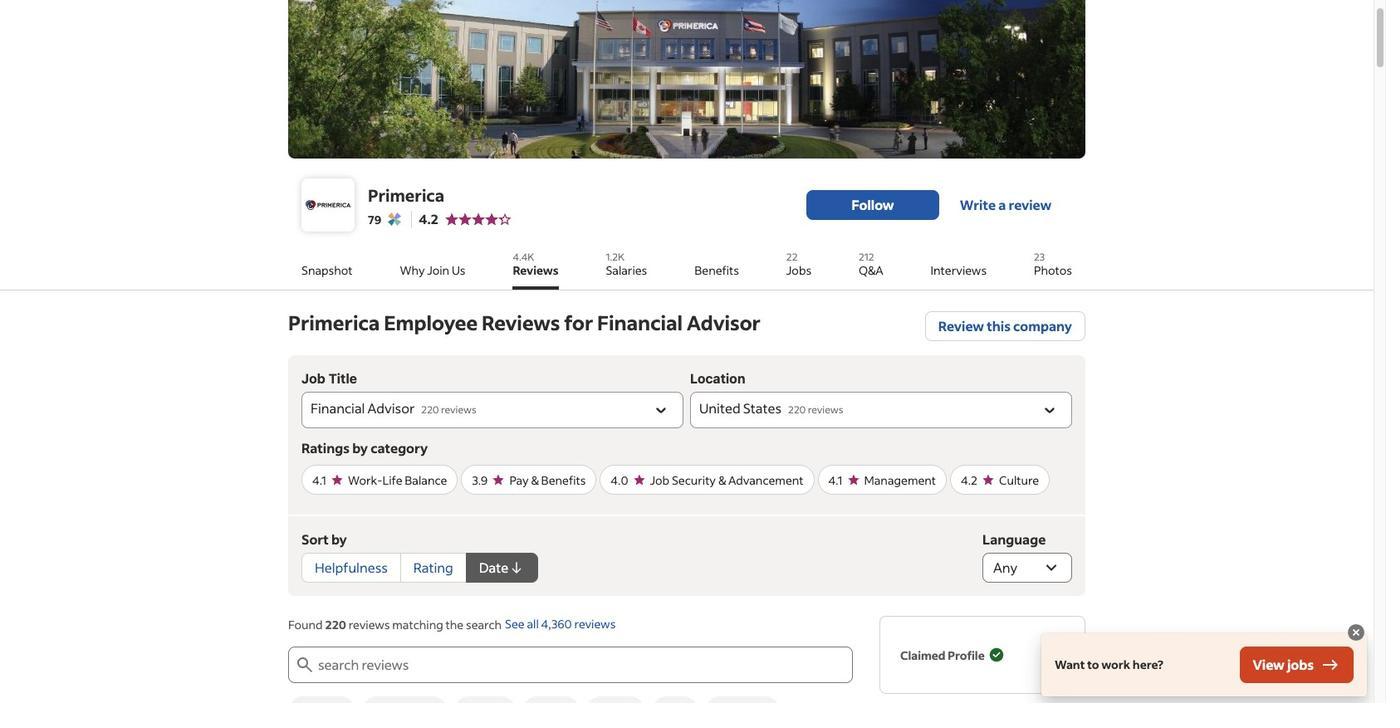 Task type: locate. For each thing, give the bounding box(es) containing it.
reviews right states
[[808, 404, 843, 416]]

220 for financial advisor
[[421, 404, 439, 416]]

reviews right 4,360
[[574, 617, 616, 632]]

reviews up primerica employee reviews for financial advisor
[[513, 262, 559, 278]]

2 4.1 from the left
[[829, 472, 843, 488]]

0 horizontal spatial 4.2
[[419, 210, 439, 228]]

212 q&a
[[859, 251, 883, 278]]

4.1 down the ratings
[[312, 472, 326, 488]]

job for job title
[[301, 371, 325, 386]]

claimed
[[900, 647, 946, 663]]

4.1 for management
[[829, 472, 843, 488]]

1 4.1 from the left
[[312, 472, 326, 488]]

0 vertical spatial by
[[352, 439, 368, 457]]

work-life balance
[[348, 472, 447, 488]]

financial down salaries
[[597, 310, 683, 336]]

financial down title on the left of the page
[[311, 400, 365, 417]]

1 vertical spatial financial
[[311, 400, 365, 417]]

advisor
[[687, 310, 761, 336], [368, 400, 415, 417]]

4.2
[[419, 210, 439, 228], [961, 472, 978, 488]]

0 horizontal spatial &
[[531, 472, 539, 488]]

by
[[352, 439, 368, 457], [331, 531, 347, 548]]

rating link
[[400, 553, 467, 583]]

want
[[1055, 657, 1085, 673]]

follow button
[[806, 190, 939, 220]]

jobs
[[1287, 656, 1314, 674]]

0 vertical spatial advisor
[[687, 310, 761, 336]]

1 horizontal spatial 220
[[421, 404, 439, 416]]

states
[[743, 400, 782, 417]]

4.2 left the culture
[[961, 472, 978, 488]]

matching
[[392, 617, 443, 633]]

4.1 left management
[[829, 472, 843, 488]]

4,360
[[541, 617, 572, 632]]

date link
[[466, 553, 538, 583]]

close image
[[1346, 623, 1366, 643]]

1 vertical spatial job
[[650, 472, 670, 488]]

22
[[786, 251, 798, 263]]

1 vertical spatial 4.2
[[961, 472, 978, 488]]

1 vertical spatial primerica
[[288, 310, 380, 336]]

1 horizontal spatial by
[[352, 439, 368, 457]]

1 horizontal spatial 4.1
[[829, 472, 843, 488]]

by for sort
[[331, 531, 347, 548]]

ratings by category
[[301, 439, 428, 457]]

reviews left matching
[[349, 617, 390, 633]]

primerica
[[368, 184, 444, 206], [288, 310, 380, 336]]

ratings
[[301, 439, 350, 457]]

primerica down snapshot
[[288, 310, 380, 336]]

23
[[1034, 251, 1045, 263]]

category
[[371, 439, 428, 457]]

for
[[564, 310, 593, 336]]

220 inside found 220 reviews matching the search see all 4,360 reviews
[[325, 617, 346, 633]]

primerica for primerica
[[368, 184, 444, 206]]

23 photos
[[1034, 251, 1072, 278]]

220 up category
[[421, 404, 439, 416]]

0 horizontal spatial 4.1
[[312, 472, 326, 488]]

by right sort
[[331, 531, 347, 548]]

by up work- at left
[[352, 439, 368, 457]]

job
[[301, 371, 325, 386], [650, 472, 670, 488]]

advisor up category
[[368, 400, 415, 417]]

benefits right the pay
[[541, 472, 586, 488]]

group
[[301, 553, 538, 583]]

job left security
[[650, 472, 670, 488]]

job for job security & advancement
[[650, 472, 670, 488]]

& right security
[[718, 472, 726, 488]]

1 vertical spatial advisor
[[368, 400, 415, 417]]

reviews inside financial advisor 220 reviews
[[441, 404, 476, 416]]

22 jobs
[[786, 251, 812, 278]]

found
[[288, 617, 323, 633]]

220 inside financial advisor 220 reviews
[[421, 404, 439, 416]]

review this company link
[[925, 311, 1086, 341]]

balance
[[405, 472, 447, 488]]

reviews
[[441, 404, 476, 416], [808, 404, 843, 416], [574, 617, 616, 632], [349, 617, 390, 633]]

0 horizontal spatial by
[[331, 531, 347, 548]]

company
[[1013, 317, 1072, 335]]

found 220 reviews matching the search see all 4,360 reviews
[[288, 617, 616, 633]]

reviews left 'for'
[[482, 310, 560, 336]]

4.2 right work wellbeing logo
[[419, 210, 439, 228]]

0 horizontal spatial job
[[301, 371, 325, 386]]

220 right found at the left bottom of the page
[[325, 617, 346, 633]]

review this company
[[938, 317, 1072, 335]]

0 vertical spatial 4.2
[[419, 210, 439, 228]]

2 horizontal spatial 220
[[788, 404, 806, 416]]

employee
[[384, 310, 478, 336]]

&
[[531, 472, 539, 488], [718, 472, 726, 488]]

1 horizontal spatial &
[[718, 472, 726, 488]]

220 for united states
[[788, 404, 806, 416]]

united
[[699, 400, 741, 417]]

1 horizontal spatial job
[[650, 472, 670, 488]]

1.2k salaries
[[606, 251, 647, 278]]

primerica up work wellbeing logo
[[368, 184, 444, 206]]

220 inside united states 220 reviews
[[788, 404, 806, 416]]

1 horizontal spatial financial
[[597, 310, 683, 336]]

write a review
[[960, 196, 1052, 213]]

4.1
[[312, 472, 326, 488], [829, 472, 843, 488]]

220
[[421, 404, 439, 416], [788, 404, 806, 416], [325, 617, 346, 633]]

sort
[[301, 531, 329, 548]]

1 horizontal spatial advisor
[[687, 310, 761, 336]]

reviews
[[513, 262, 559, 278], [482, 310, 560, 336]]

financial
[[597, 310, 683, 336], [311, 400, 365, 417]]

1 vertical spatial by
[[331, 531, 347, 548]]

reviews up 3.9
[[441, 404, 476, 416]]

benefits
[[694, 262, 739, 278], [541, 472, 586, 488]]

0 vertical spatial primerica
[[368, 184, 444, 206]]

0 vertical spatial job
[[301, 371, 325, 386]]

0 horizontal spatial 220
[[325, 617, 346, 633]]

job left title on the left of the page
[[301, 371, 325, 386]]

1 vertical spatial benefits
[[541, 472, 586, 488]]

0 vertical spatial financial
[[597, 310, 683, 336]]

& right the pay
[[531, 472, 539, 488]]

benefits left 22
[[694, 262, 739, 278]]

212
[[859, 251, 874, 263]]

location
[[690, 371, 745, 386]]

group containing helpfulness
[[301, 553, 538, 583]]

0 horizontal spatial advisor
[[368, 400, 415, 417]]

1 horizontal spatial benefits
[[694, 262, 739, 278]]

review
[[938, 317, 984, 335]]

join
[[427, 262, 449, 278]]

220 right states
[[788, 404, 806, 416]]

advisor down benefits link
[[687, 310, 761, 336]]



Task type: describe. For each thing, give the bounding box(es) containing it.
primerica employee reviews for financial advisor
[[288, 310, 761, 336]]

date
[[479, 559, 508, 576]]

4.4k
[[513, 251, 534, 263]]

4.1 for work-life balance
[[312, 472, 326, 488]]

1 vertical spatial reviews
[[482, 310, 560, 336]]

write
[[960, 196, 996, 213]]

why join us
[[400, 262, 466, 278]]

work-
[[348, 472, 382, 488]]

interviews
[[931, 262, 987, 278]]

rating
[[414, 559, 453, 576]]

0 vertical spatial benefits
[[694, 262, 739, 278]]

0 horizontal spatial financial
[[311, 400, 365, 417]]

salaries
[[606, 262, 647, 278]]

interviews link
[[931, 245, 987, 290]]

here?
[[1133, 657, 1163, 673]]

us
[[452, 262, 466, 278]]

a
[[999, 196, 1006, 213]]

reviews inside united states 220 reviews
[[808, 404, 843, 416]]

snapshot
[[301, 262, 353, 278]]

job security & advancement
[[650, 472, 804, 488]]

work wellbeing logo image
[[388, 213, 401, 226]]

q&a
[[859, 262, 883, 278]]

culture
[[999, 472, 1039, 488]]

1 & from the left
[[531, 472, 539, 488]]

by for ratings
[[352, 439, 368, 457]]

all
[[527, 617, 539, 632]]

claimed profile
[[900, 647, 985, 663]]

see
[[505, 617, 525, 632]]

pay & benefits
[[509, 472, 586, 488]]

job title
[[301, 371, 357, 386]]

79
[[368, 211, 381, 227]]

work
[[1102, 657, 1130, 673]]

Input keywords to search reviews field
[[315, 647, 853, 684]]

benefits link
[[694, 245, 739, 290]]

primerica for primerica employee reviews for financial advisor
[[288, 310, 380, 336]]

this
[[987, 317, 1011, 335]]

see all 4,360 reviews link
[[505, 616, 616, 634]]

0 horizontal spatial benefits
[[541, 472, 586, 488]]

security
[[672, 472, 716, 488]]

follow
[[852, 196, 894, 213]]

review
[[1009, 196, 1052, 213]]

search
[[466, 617, 502, 633]]

why join us link
[[400, 245, 466, 290]]

title
[[329, 371, 357, 386]]

view
[[1253, 656, 1285, 674]]

0 vertical spatial reviews
[[513, 262, 559, 278]]

2 & from the left
[[718, 472, 726, 488]]

language
[[983, 531, 1046, 548]]

want to work here?
[[1055, 657, 1163, 673]]

claimed profile button
[[900, 637, 1005, 674]]

helpfulness
[[315, 559, 388, 576]]

advancement
[[728, 472, 804, 488]]

4.4k reviews
[[513, 251, 559, 278]]

sort by
[[301, 531, 347, 548]]

the
[[446, 617, 464, 633]]

snapshot link
[[301, 245, 353, 290]]

jobs
[[786, 262, 812, 278]]

to
[[1087, 657, 1099, 673]]

write a review link
[[939, 190, 1072, 220]]

view jobs
[[1253, 656, 1314, 674]]

3.9
[[472, 472, 488, 488]]

profile
[[948, 647, 985, 663]]

management
[[864, 472, 936, 488]]

1 horizontal spatial 4.2
[[961, 472, 978, 488]]

view jobs link
[[1240, 647, 1354, 684]]

4.0
[[611, 472, 628, 488]]

why
[[400, 262, 425, 278]]

helpfulness link
[[301, 553, 401, 583]]

pay
[[509, 472, 529, 488]]

primerica corporate headquarters in duluth, georgia image
[[288, 0, 1086, 159]]

united states 220 reviews
[[699, 400, 843, 417]]

1.2k
[[606, 251, 625, 263]]

photos
[[1034, 262, 1072, 278]]

financial advisor 220 reviews
[[311, 400, 476, 417]]

life
[[382, 472, 402, 488]]



Task type: vqa. For each thing, say whether or not it's contained in the screenshot.


